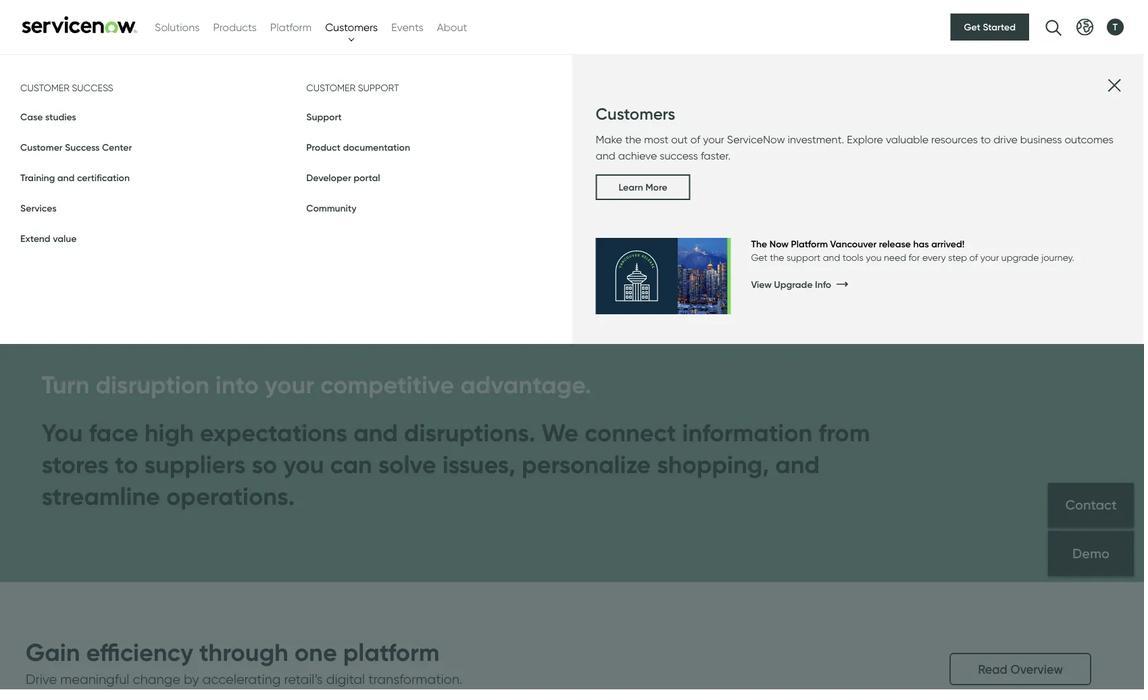 Task type: describe. For each thing, give the bounding box(es) containing it.
you inside the now platform vancouver release has arrived! get the support and tools you need for every step of your upgrade journey.
[[867, 252, 882, 263]]

center
[[102, 141, 132, 153]]

about
[[437, 20, 468, 33]]

turn disruption into your competitive advantage.
[[42, 370, 592, 400]]

business
[[1021, 133, 1063, 146]]

support link
[[307, 111, 342, 122]]

issues,
[[443, 450, 516, 480]]

training and certification
[[20, 172, 130, 183]]

customer success center link
[[20, 141, 132, 153]]

portal
[[354, 172, 380, 183]]

documentation
[[343, 141, 411, 153]]

developer
[[307, 172, 352, 183]]

by
[[184, 672, 199, 688]]

journey.
[[1042, 252, 1075, 263]]

and down from
[[776, 450, 820, 480]]

into
[[216, 370, 259, 400]]

of inside the now platform vancouver release has arrived! get the support and tools you need for every step of your upgrade journey.
[[970, 252, 979, 263]]

events button
[[392, 19, 424, 35]]

you face high expectations and disruptions. we connect information from stores to suppliers so you can solve issues, personalize shopping, and streamline operations.
[[42, 418, 871, 511]]

value
[[53, 233, 77, 244]]

disruption
[[96, 370, 210, 400]]

view upgrade info link
[[752, 273, 1075, 296]]

your inside make the most out of your servicenow investment. explore valuable resources to drive business outcomes and achieve success faster.
[[704, 133, 725, 146]]

make
[[596, 133, 623, 146]]

2 vertical spatial your
[[265, 370, 315, 400]]

more
[[67, 104, 105, 123]]

accelerating
[[203, 672, 281, 688]]

empower
[[61, 128, 131, 148]]

create
[[313, 128, 362, 148]]

efficiently
[[239, 128, 309, 148]]

case studies link
[[20, 111, 76, 122]]

the
[[752, 239, 768, 250]]

community
[[307, 202, 357, 214]]

the inside make the most out of your servicenow investment. explore valuable resources to drive business outcomes and achieve success faster.
[[626, 133, 642, 146]]

solutions
[[155, 20, 200, 33]]

customer
[[118, 153, 187, 172]]

suppliers
[[144, 450, 246, 480]]

high
[[145, 418, 194, 448]]

case studies
[[20, 111, 76, 122]]

the inside the now platform vancouver release has arrived! get the support and tools you need for every step of your upgrade journey.
[[770, 252, 785, 263]]

shopping,
[[658, 450, 770, 480]]

0 horizontal spatial customers
[[325, 20, 378, 33]]

extend value link
[[20, 233, 77, 244]]

product documentation
[[307, 141, 411, 153]]

information
[[683, 418, 813, 448]]

efficiency
[[86, 637, 193, 667]]

employees
[[135, 128, 215, 148]]

training
[[20, 172, 55, 183]]

valuable
[[887, 133, 929, 146]]

servicenow
[[728, 133, 786, 146]]

solutions button
[[155, 19, 200, 35]]

training and certification link
[[20, 172, 130, 183]]

customer for customer support
[[307, 82, 356, 93]]

has
[[914, 239, 930, 250]]

competitive
[[321, 370, 455, 400]]

you inside the you face high expectations and disruptions. we connect information from stores to suppliers so you can solve issues, personalize shopping, and streamline operations.
[[284, 450, 324, 480]]

and inside make the most out of your servicenow investment. explore valuable resources to drive business outcomes and achieve success faster.
[[596, 149, 616, 162]]

to for make the most out of your servicenow investment. explore valuable resources to drive business outcomes and achieve success faster.
[[981, 133, 992, 146]]

success inside make the most out of your servicenow investment. explore valuable resources to drive business outcomes and achieve success faster.
[[660, 149, 699, 162]]

and down case studies
[[27, 128, 57, 148]]

connect
[[585, 418, 677, 448]]

can
[[330, 450, 372, 480]]

and up employees on the top left
[[194, 104, 224, 123]]

community link
[[307, 202, 357, 214]]

release
[[880, 239, 912, 250]]

product documentation link
[[307, 141, 411, 153]]

operations.
[[166, 481, 295, 511]]

outcomes
[[1065, 133, 1114, 146]]

solve
[[379, 450, 437, 480]]

view
[[752, 279, 772, 290]]

gain efficiency through one platform drive meaningful change by accelerating retail's digital transformation.
[[26, 637, 463, 688]]

upgrade
[[775, 279, 813, 290]]

0 horizontal spatial platform
[[270, 20, 312, 33]]

resources
[[932, 133, 979, 146]]

learn more link
[[596, 175, 691, 200]]

studies
[[45, 111, 76, 122]]

services link
[[20, 202, 57, 214]]

customer for customer success
[[20, 82, 70, 93]]

developer portal
[[307, 172, 380, 183]]

to inside build more connected and streamlined retail operations and empower employees to efficiently create exceptional customer experiences.
[[219, 128, 235, 148]]

face
[[89, 418, 139, 448]]

tools
[[843, 252, 864, 263]]

investment.
[[788, 133, 845, 146]]

of inside make the most out of your servicenow investment. explore valuable resources to drive business outcomes and achieve success faster.
[[691, 133, 701, 146]]

so
[[252, 450, 277, 480]]

connected
[[109, 104, 190, 123]]

change
[[133, 672, 181, 688]]

streamline
[[42, 481, 160, 511]]



Task type: vqa. For each thing, say whether or not it's contained in the screenshot.
Hubs
no



Task type: locate. For each thing, give the bounding box(es) containing it.
customer for customer success center
[[20, 141, 63, 153]]

learn more
[[619, 182, 668, 193]]

drive
[[994, 133, 1018, 146]]

the down now
[[770, 252, 785, 263]]

customer up retail at the top of the page
[[307, 82, 356, 93]]

get inside the now platform vancouver release has arrived! get the support and tools you need for every step of your upgrade journey.
[[752, 252, 768, 263]]

customer success
[[20, 82, 113, 93]]

support up operations
[[358, 82, 399, 93]]

out
[[672, 133, 688, 146]]

1 horizontal spatial the
[[770, 252, 785, 263]]

1 horizontal spatial platform
[[792, 239, 829, 250]]

meaningful
[[60, 672, 130, 688]]

customer support
[[307, 82, 399, 93]]

1 vertical spatial customers
[[596, 104, 676, 124]]

vancouver
[[831, 239, 877, 250]]

platform right products at the left
[[270, 20, 312, 33]]

about button
[[437, 19, 468, 35]]

products button
[[213, 19, 257, 35]]

the up achieve
[[626, 133, 642, 146]]

support down now
[[787, 252, 821, 263]]

transformation.
[[369, 672, 463, 688]]

of
[[691, 133, 701, 146], [970, 252, 979, 263]]

1 vertical spatial you
[[284, 450, 324, 480]]

1 horizontal spatial get
[[965, 21, 981, 33]]

you
[[42, 418, 83, 448]]

servicenow image
[[20, 16, 139, 33]]

of right the step
[[970, 252, 979, 263]]

advantage.
[[461, 370, 592, 400]]

customer up the build
[[20, 82, 70, 93]]

started
[[984, 21, 1016, 33]]

to left 'drive'
[[981, 133, 992, 146]]

to down face
[[115, 450, 138, 480]]

success up more
[[72, 82, 113, 93]]

get left started
[[965, 21, 981, 33]]

1 horizontal spatial customers
[[596, 104, 676, 124]]

0 vertical spatial platform
[[270, 20, 312, 33]]

customers up most
[[596, 104, 676, 124]]

0 horizontal spatial support
[[358, 82, 399, 93]]

products
[[213, 20, 257, 33]]

platform
[[343, 637, 440, 667]]

your left upgrade at top
[[981, 252, 1000, 263]]

1 horizontal spatial your
[[704, 133, 725, 146]]

0 vertical spatial customers
[[325, 20, 378, 33]]

from
[[819, 418, 871, 448]]

0 horizontal spatial the
[[626, 133, 642, 146]]

success
[[72, 82, 113, 93], [660, 149, 699, 162]]

faster.
[[701, 149, 731, 162]]

services
[[20, 202, 57, 214]]

to inside the you face high expectations and disruptions. we connect information from stores to suppliers so you can solve issues, personalize shopping, and streamline operations.
[[115, 450, 138, 480]]

1 horizontal spatial of
[[970, 252, 979, 263]]

1 horizontal spatial to
[[219, 128, 235, 148]]

0 horizontal spatial get
[[752, 252, 768, 263]]

for
[[909, 252, 921, 263]]

extend value
[[20, 233, 77, 244]]

drive
[[26, 672, 57, 688]]

0 horizontal spatial you
[[284, 450, 324, 480]]

support
[[307, 111, 342, 122]]

and down make
[[596, 149, 616, 162]]

achieve
[[619, 149, 658, 162]]

success
[[65, 141, 100, 153]]

your up expectations
[[265, 370, 315, 400]]

turn
[[42, 370, 90, 400]]

get
[[965, 21, 981, 33], [752, 252, 768, 263]]

we
[[542, 418, 579, 448]]

1 vertical spatial platform
[[792, 239, 829, 250]]

support inside the now platform vancouver release has arrived! get the support and tools you need for every step of your upgrade journey.
[[787, 252, 821, 263]]

success down the out
[[660, 149, 699, 162]]

build
[[27, 104, 63, 123]]

1 vertical spatial support
[[787, 252, 821, 263]]

to for you face high expectations and disruptions. we connect information from stores to suppliers so you can solve issues, personalize shopping, and streamline operations.
[[115, 450, 138, 480]]

developer portal link
[[307, 172, 380, 183]]

and up can
[[354, 418, 398, 448]]

2 horizontal spatial to
[[981, 133, 992, 146]]

get down the
[[752, 252, 768, 263]]

customers left 'events'
[[325, 20, 378, 33]]

1 horizontal spatial you
[[867, 252, 882, 263]]

one
[[295, 637, 337, 667]]

retail's
[[284, 672, 323, 688]]

0 horizontal spatial your
[[265, 370, 315, 400]]

you right tools on the top of page
[[867, 252, 882, 263]]

0 vertical spatial support
[[358, 82, 399, 93]]

0 horizontal spatial to
[[115, 450, 138, 480]]

0 vertical spatial of
[[691, 133, 701, 146]]

0 vertical spatial your
[[704, 133, 725, 146]]

get started
[[965, 21, 1016, 33]]

customer success center
[[20, 141, 132, 153]]

0 vertical spatial the
[[626, 133, 642, 146]]

upgrade
[[1002, 252, 1040, 263]]

1 vertical spatial get
[[752, 252, 768, 263]]

0 vertical spatial get
[[965, 21, 981, 33]]

personalize
[[522, 450, 651, 480]]

stores
[[42, 450, 109, 480]]

1 horizontal spatial success
[[660, 149, 699, 162]]

case
[[20, 111, 43, 122]]

more
[[646, 182, 668, 193]]

the now platform vancouver release has arrived! get the support and tools you need for every step of your upgrade journey.
[[752, 239, 1075, 263]]

to up 'experiences.'
[[219, 128, 235, 148]]

you right so
[[284, 450, 324, 480]]

platform inside the now platform vancouver release has arrived! get the support and tools you need for every step of your upgrade journey.
[[792, 239, 829, 250]]

learn
[[619, 182, 644, 193]]

1 vertical spatial of
[[970, 252, 979, 263]]

now
[[770, 239, 789, 250]]

0 horizontal spatial success
[[72, 82, 113, 93]]

to
[[219, 128, 235, 148], [981, 133, 992, 146], [115, 450, 138, 480]]

1 horizontal spatial support
[[787, 252, 821, 263]]

get started link
[[951, 14, 1030, 41]]

digital
[[326, 672, 365, 688]]

most
[[645, 133, 669, 146]]

to inside make the most out of your servicenow investment. explore valuable resources to drive business outcomes and achieve success faster.
[[981, 133, 992, 146]]

build more connected and streamlined retail operations and empower employees to efficiently create exceptional customer experiences.
[[27, 104, 439, 172]]

operations
[[359, 104, 439, 123]]

extend
[[20, 233, 50, 244]]

1 vertical spatial success
[[660, 149, 699, 162]]

customers
[[325, 20, 378, 33], [596, 104, 676, 124]]

exceptional
[[27, 153, 114, 172]]

info
[[816, 279, 832, 290]]

step
[[949, 252, 968, 263]]

through
[[199, 637, 289, 667]]

of right the out
[[691, 133, 701, 146]]

2 horizontal spatial your
[[981, 252, 1000, 263]]

certification
[[77, 172, 130, 183]]

and right the training
[[57, 172, 75, 183]]

retail
[[319, 104, 355, 123]]

your
[[704, 133, 725, 146], [981, 252, 1000, 263], [265, 370, 315, 400]]

and left tools on the top of page
[[824, 252, 841, 263]]

1 vertical spatial your
[[981, 252, 1000, 263]]

0 vertical spatial you
[[867, 252, 882, 263]]

your up faster.
[[704, 133, 725, 146]]

0 horizontal spatial of
[[691, 133, 701, 146]]

experiences.
[[191, 153, 285, 172]]

0 vertical spatial success
[[72, 82, 113, 93]]

and inside the now platform vancouver release has arrived! get the support and tools you need for every step of your upgrade journey.
[[824, 252, 841, 263]]

need
[[885, 252, 907, 263]]

your inside the now platform vancouver release has arrived! get the support and tools you need for every step of your upgrade journey.
[[981, 252, 1000, 263]]

view upgrade info
[[752, 279, 832, 290]]

platform right now
[[792, 239, 829, 250]]

1 vertical spatial the
[[770, 252, 785, 263]]

gain
[[26, 637, 80, 667]]

customer up the training
[[20, 141, 63, 153]]



